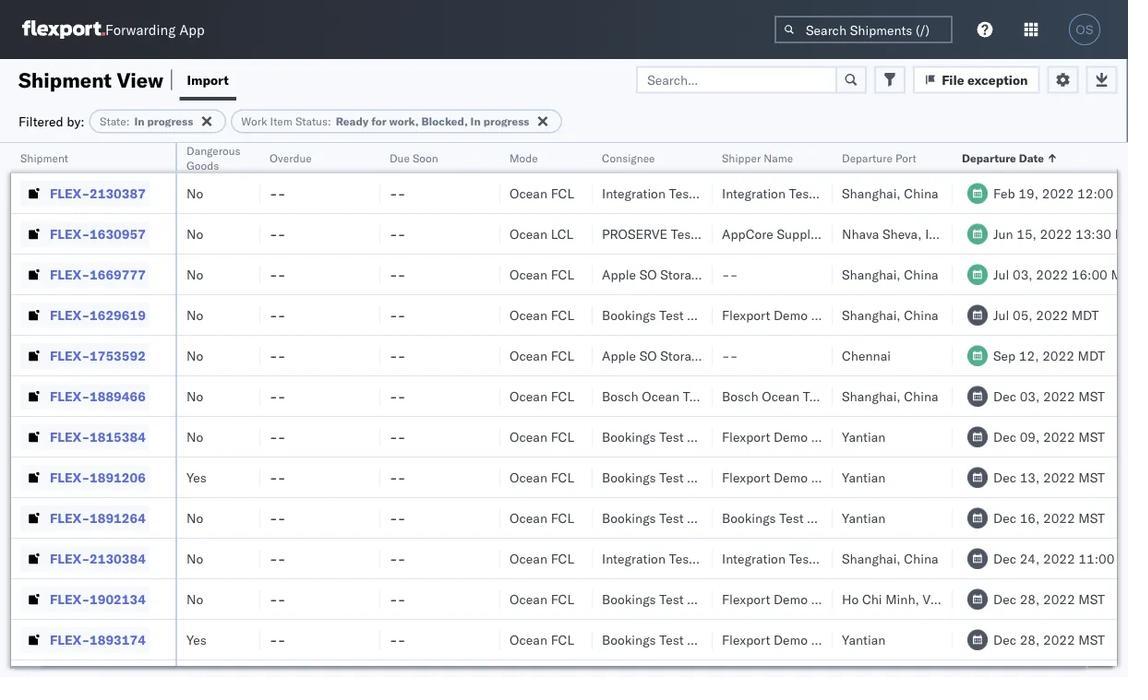 Task type: describe. For each thing, give the bounding box(es) containing it.
flex-1629619 button
[[20, 302, 149, 328]]

2022 for flex-1630957
[[1040, 226, 1072, 242]]

bookings test shipper china
[[722, 510, 891, 526]]

status
[[295, 114, 328, 128]]

15,
[[1017, 226, 1037, 242]]

test for flex-1891264
[[659, 510, 684, 526]]

bookings for flex-1629619
[[602, 307, 656, 323]]

shipment view
[[18, 67, 163, 92]]

sheva,
[[883, 226, 922, 242]]

16:00
[[1072, 266, 1108, 283]]

jul for jul 03, 2022 16:00 md
[[993, 266, 1009, 283]]

jul 05, 2022 mdt
[[993, 307, 1099, 323]]

file
[[942, 72, 964, 88]]

test for flex-1893174
[[659, 632, 684, 648]]

dec 16, 2022 mst
[[993, 510, 1105, 526]]

dec 03, 2022 mst
[[993, 388, 1105, 404]]

forwarding
[[105, 21, 176, 38]]

ocean fcl for flex-1891264
[[510, 510, 574, 526]]

2022 for flex-1902134
[[1043, 591, 1075, 608]]

ocean fcl for flex-2130387
[[510, 185, 574, 201]]

ho
[[842, 591, 859, 608]]

departure for departure port
[[842, 151, 893, 165]]

flex- for 1629619
[[50, 307, 90, 323]]

flex- for 1753592
[[50, 348, 90, 364]]

ocean for 1891264
[[510, 510, 548, 526]]

(vietnam)
[[860, 591, 924, 608]]

md for jun 15, 2022 13:30 md
[[1115, 226, 1128, 242]]

jun 15, 2022 13:30 md
[[993, 226, 1128, 242]]

by:
[[67, 113, 85, 129]]

dec for flex-1889466
[[993, 388, 1017, 404]]

ocean for 1629619
[[510, 307, 548, 323]]

09,
[[1020, 429, 1040, 445]]

feb 19, 2022 12:00 m
[[993, 185, 1128, 201]]

flex- for 2130384
[[50, 551, 90, 567]]

05,
[[1013, 307, 1033, 323]]

flex-2130387
[[50, 185, 146, 201]]

demo for 1902134
[[774, 591, 808, 608]]

flex- for 1669777
[[50, 266, 90, 283]]

5 shanghai, from the top
[[842, 551, 901, 567]]

2 bosch from the left
[[722, 388, 759, 404]]

1 bosch from the left
[[602, 388, 639, 404]]

fcl for flex-1815384
[[551, 429, 574, 445]]

import
[[187, 72, 229, 88]]

1 shanghai, from the top
[[842, 185, 901, 201]]

11:00
[[1079, 551, 1115, 567]]

flexport for 1815384
[[722, 429, 770, 445]]

co. for dec 28, 2022 mst
[[860, 632, 878, 648]]

shanghai, for --
[[842, 266, 901, 283]]

jun
[[993, 226, 1013, 242]]

consignee button
[[593, 147, 694, 165]]

shipper name button
[[713, 147, 814, 165]]

1 in from the left
[[134, 114, 145, 128]]

demo for 1629619
[[774, 307, 808, 323]]

shipment for shipment view
[[18, 67, 112, 92]]

ocean fcl for flex-2130384
[[510, 551, 574, 567]]

mode
[[510, 151, 538, 165]]

19,
[[1019, 185, 1039, 201]]

24,
[[1020, 551, 1040, 567]]

due
[[390, 151, 410, 165]]

fcl for flex-2130387
[[551, 185, 574, 201]]

5 shanghai, china from the top
[[842, 551, 939, 567]]

no for flex-1630957
[[187, 226, 203, 242]]

fcl for flex-1902134
[[551, 591, 574, 608]]

2022 for flex-1669777
[[1036, 266, 1068, 283]]

file exception
[[942, 72, 1028, 88]]

1891206
[[90, 469, 146, 486]]

ocean for 1669777
[[510, 266, 548, 283]]

consignee for flex-1902134
[[687, 591, 749, 608]]

(do for shanghai, china
[[708, 266, 735, 283]]

account
[[699, 226, 747, 242]]

china for dec 03, 2022 mst
[[904, 388, 939, 404]]

test for flex-1902134
[[659, 591, 684, 608]]

mst for flex-1902134
[[1079, 591, 1105, 608]]

ocean fcl for flex-1669777
[[510, 266, 574, 283]]

2022 for flex-2130384
[[1043, 551, 1075, 567]]

1629619
[[90, 307, 146, 323]]

1815384
[[90, 429, 146, 445]]

forwarding app link
[[22, 20, 205, 39]]

consignee inside consignee button
[[602, 151, 655, 165]]

2130384
[[90, 551, 146, 567]]

flex-1815384
[[50, 429, 146, 445]]

dec for flex-1815384
[[993, 429, 1017, 445]]

supply
[[777, 226, 817, 242]]

flex- for 1630957
[[50, 226, 90, 242]]

co. for dec 09, 2022 mst
[[860, 429, 878, 445]]

work
[[241, 114, 267, 128]]

due soon
[[390, 151, 438, 165]]

mdt for sep 12, 2022 mdt
[[1078, 348, 1105, 364]]

appcore supply ltd
[[722, 226, 839, 242]]

shanghai, for bosch ocean test
[[842, 388, 901, 404]]

appcore
[[722, 226, 774, 242]]

mst for flex-1893174
[[1079, 632, 1105, 648]]

yantian for dec 09, 2022 mst
[[842, 429, 886, 445]]

apple for chennai
[[602, 348, 636, 364]]

1 bosch ocean test from the left
[[602, 388, 708, 404]]

minh,
[[886, 591, 920, 608]]

ocean for 1815384
[[510, 429, 548, 445]]

blocked,
[[421, 114, 468, 128]]

2022 for flex-2130387
[[1042, 185, 1074, 201]]

ocean fcl for flex-1815384
[[510, 429, 574, 445]]

consignee for flex-1815384
[[687, 429, 749, 445]]

bookings test consignee for flex-1891206
[[602, 469, 749, 486]]

Search... text field
[[636, 66, 838, 94]]

departure for departure date
[[962, 151, 1016, 165]]

flexport demo shipper (vietnam)
[[722, 591, 924, 608]]

so for shanghai, china
[[639, 266, 657, 283]]

overdue
[[270, 151, 312, 165]]

(do for chennai
[[708, 348, 735, 364]]

departure port
[[842, 151, 917, 165]]

2022 for flex-1889466
[[1043, 388, 1075, 404]]

16,
[[1020, 510, 1040, 526]]

departure date
[[962, 151, 1044, 165]]

flex-1669777 button
[[20, 262, 149, 288]]

filtered
[[18, 113, 63, 129]]

flex-1889466
[[50, 388, 146, 404]]

ltd
[[820, 226, 839, 242]]

bookings test consignee for flex-1902134
[[602, 591, 749, 608]]

no for flex-1891264
[[187, 510, 203, 526]]

1 progress from the left
[[147, 114, 193, 128]]

4 resize handle column header from the left
[[478, 143, 500, 678]]

flex-1753592 button
[[20, 343, 149, 369]]

shanghai, china for flexport demo shipper co.
[[842, 307, 939, 323]]

flex-1891206 button
[[20, 465, 149, 491]]

flex-1891264
[[50, 510, 146, 526]]

flexport for 1891206
[[722, 469, 770, 486]]

no for flex-1815384
[[187, 429, 203, 445]]

consignee for flex-1629619
[[687, 307, 749, 323]]

flex-1630957 button
[[20, 221, 149, 247]]

co. for dec 13, 2022 mst
[[860, 469, 878, 486]]

india
[[925, 226, 955, 242]]

proserve test account
[[602, 226, 747, 242]]

os button
[[1064, 8, 1106, 51]]

flexport for 1893174
[[722, 632, 770, 648]]

port
[[896, 151, 917, 165]]

nhava
[[842, 226, 879, 242]]

1893174
[[90, 632, 146, 648]]

storage for chennai
[[660, 348, 705, 364]]

flex-2130384 button
[[20, 546, 149, 572]]

1630957
[[90, 226, 146, 242]]

mst for flex-1891206
[[1079, 469, 1105, 486]]

shipper for flex-1891206
[[811, 469, 857, 486]]

1 : from the left
[[126, 114, 130, 128]]

1 shanghai, china from the top
[[842, 185, 939, 201]]

resize handle column header for shipper name
[[811, 143, 833, 678]]

soon
[[413, 151, 438, 165]]

1902134
[[90, 591, 146, 608]]

no for flex-2130387
[[187, 185, 203, 201]]

bookings for flex-1891264
[[602, 510, 656, 526]]

flex-1753592
[[50, 348, 146, 364]]

proserve
[[602, 226, 668, 242]]

flex-2130387 button
[[20, 181, 149, 206]]

shipper inside shipper name button
[[722, 151, 761, 165]]

os
[[1076, 23, 1094, 36]]

ocean for 1753592
[[510, 348, 548, 364]]

shipper for flex-1815384
[[811, 429, 857, 445]]

apple so storage (do not use) for shanghai, china
[[602, 266, 801, 283]]

1891264
[[90, 510, 146, 526]]

sep
[[993, 348, 1016, 364]]

1753592
[[90, 348, 146, 364]]



Task type: locate. For each thing, give the bounding box(es) containing it.
flexport. image
[[22, 20, 105, 39]]

vietnam
[[923, 591, 971, 608]]

0 vertical spatial jul
[[993, 266, 1009, 283]]

:
[[126, 114, 130, 128], [328, 114, 331, 128]]

1 bookings test consignee from the top
[[602, 307, 749, 323]]

4 no from the top
[[187, 307, 203, 323]]

1 so from the top
[[639, 266, 657, 283]]

flex- inside 'button'
[[50, 266, 90, 283]]

flexport demo shipper co. for jul 05, 2022 mdt
[[722, 307, 878, 323]]

4 yantian from the top
[[842, 632, 886, 648]]

1 vertical spatial apple
[[602, 348, 636, 364]]

yantian down chennai
[[842, 429, 886, 445]]

m right 12:00
[[1117, 185, 1128, 201]]

1 flexport demo shipper co. from the top
[[722, 307, 878, 323]]

dec for flex-1902134
[[993, 591, 1017, 608]]

departure date button
[[953, 147, 1128, 165]]

flex- inside button
[[50, 185, 90, 201]]

china for jul 03, 2022 16:00 md
[[904, 266, 939, 283]]

consignee for flex-1893174
[[687, 632, 749, 648]]

28, for ho chi minh, vietnam
[[1020, 591, 1040, 608]]

0 vertical spatial so
[[639, 266, 657, 283]]

1 vertical spatial use)
[[768, 348, 801, 364]]

2 fcl from the top
[[551, 266, 574, 283]]

lcl
[[551, 226, 574, 242]]

goods
[[187, 158, 219, 172]]

chennai
[[842, 348, 891, 364]]

2022 for flex-1891206
[[1043, 469, 1075, 486]]

progress up mode
[[484, 114, 529, 128]]

2 bosch ocean test from the left
[[722, 388, 828, 404]]

3 bookings test consignee from the top
[[602, 469, 749, 486]]

shipment up by:
[[18, 67, 112, 92]]

0 vertical spatial mdt
[[1072, 307, 1099, 323]]

5 no from the top
[[187, 348, 203, 364]]

resize handle column header for shipment
[[153, 143, 175, 678]]

state
[[100, 114, 126, 128]]

bookings test consignee
[[602, 307, 749, 323], [602, 429, 749, 445], [602, 469, 749, 486], [602, 510, 749, 526], [602, 591, 749, 608], [602, 632, 749, 648]]

3 fcl from the top
[[551, 307, 574, 323]]

flex-1902134 button
[[20, 587, 149, 613]]

ocean fcl
[[510, 185, 574, 201], [510, 266, 574, 283], [510, 307, 574, 323], [510, 348, 574, 364], [510, 388, 574, 404], [510, 429, 574, 445], [510, 469, 574, 486], [510, 510, 574, 526], [510, 551, 574, 567], [510, 591, 574, 608], [510, 632, 574, 648]]

1 fcl from the top
[[551, 185, 574, 201]]

sep 12, 2022 mdt
[[993, 348, 1105, 364]]

0 vertical spatial m
[[1117, 185, 1128, 201]]

4 flex- from the top
[[50, 307, 90, 323]]

departure inside "button"
[[962, 151, 1016, 165]]

jul 03, 2022 16:00 md
[[993, 266, 1128, 283]]

3 shanghai, from the top
[[842, 307, 901, 323]]

7 resize handle column header from the left
[[811, 143, 833, 678]]

shipper for flex-1902134
[[811, 591, 857, 608]]

shanghai, china down chennai
[[842, 388, 939, 404]]

7 dec from the top
[[993, 632, 1017, 648]]

ocean fcl for flex-1891206
[[510, 469, 574, 486]]

3 resize handle column header from the left
[[358, 143, 380, 678]]

demo
[[774, 307, 808, 323], [774, 429, 808, 445], [774, 469, 808, 486], [774, 591, 808, 608], [774, 632, 808, 648]]

0 vertical spatial use)
[[768, 266, 801, 283]]

no
[[187, 185, 203, 201], [187, 226, 203, 242], [187, 266, 203, 283], [187, 307, 203, 323], [187, 348, 203, 364], [187, 388, 203, 404], [187, 429, 203, 445], [187, 510, 203, 526], [187, 551, 203, 567], [187, 591, 203, 608]]

bookings test consignee for flex-1891264
[[602, 510, 749, 526]]

3 flexport from the top
[[722, 469, 770, 486]]

yes right 1893174
[[187, 632, 207, 648]]

mode button
[[500, 147, 574, 165]]

flex-1893174 button
[[20, 627, 149, 653]]

test for flex-1630957
[[671, 226, 695, 242]]

ocean lcl
[[510, 226, 574, 242]]

1 mst from the top
[[1079, 388, 1105, 404]]

2130387
[[90, 185, 146, 201]]

china for dec 24, 2022 11:00 m
[[904, 551, 939, 567]]

mst for flex-1891264
[[1079, 510, 1105, 526]]

mdt for jul 05, 2022 mdt
[[1072, 307, 1099, 323]]

storage
[[660, 266, 705, 283], [660, 348, 705, 364]]

mst for flex-1889466
[[1079, 388, 1105, 404]]

10 no from the top
[[187, 591, 203, 608]]

1 vertical spatial so
[[639, 348, 657, 364]]

not for shanghai, china
[[739, 266, 764, 283]]

0 vertical spatial shipment
[[18, 67, 112, 92]]

dec 28, 2022 mst for ho chi minh, vietnam
[[993, 591, 1105, 608]]

1 yes from the top
[[187, 469, 207, 486]]

5 dec from the top
[[993, 551, 1017, 567]]

2 28, from the top
[[1020, 632, 1040, 648]]

4 flexport from the top
[[722, 591, 770, 608]]

13:30
[[1076, 226, 1112, 242]]

1 vertical spatial 03,
[[1020, 388, 1040, 404]]

8 resize handle column header from the left
[[931, 143, 953, 678]]

5 flex- from the top
[[50, 348, 90, 364]]

flex- for 1815384
[[50, 429, 90, 445]]

1 vertical spatial mdt
[[1078, 348, 1105, 364]]

china for jul 05, 2022 mdt
[[904, 307, 939, 323]]

4 ocean fcl from the top
[[510, 348, 574, 364]]

test for flex-1891206
[[659, 469, 684, 486]]

use) down appcore supply ltd
[[768, 266, 801, 283]]

ready
[[336, 114, 369, 128]]

shanghai, down chennai
[[842, 388, 901, 404]]

2 apple so storage (do not use) from the top
[[602, 348, 801, 364]]

mdt up dec 03, 2022 mst at the bottom right of page
[[1078, 348, 1105, 364]]

shipment down filtered
[[20, 151, 68, 165]]

2 use) from the top
[[768, 348, 801, 364]]

co. for jul 05, 2022 mdt
[[860, 307, 878, 323]]

1 vertical spatial jul
[[993, 307, 1009, 323]]

resize handle column header for dangerous goods
[[238, 143, 260, 678]]

0 vertical spatial not
[[739, 266, 764, 283]]

0 horizontal spatial :
[[126, 114, 130, 128]]

1 (do from the top
[[708, 266, 735, 283]]

dangerous
[[187, 144, 241, 157]]

shanghai, china down departure port
[[842, 185, 939, 201]]

mdt
[[1072, 307, 1099, 323], [1078, 348, 1105, 364]]

1 yantian from the top
[[842, 429, 886, 445]]

1 vertical spatial apple so storage (do not use)
[[602, 348, 801, 364]]

1 vertical spatial storage
[[660, 348, 705, 364]]

flexport demo shipper co. for dec 28, 2022 mst
[[722, 632, 878, 648]]

4 dec from the top
[[993, 510, 1017, 526]]

flex-1893174
[[50, 632, 146, 648]]

apple so storage (do not use) for chennai
[[602, 348, 801, 364]]

flex-1891264 button
[[20, 506, 149, 531]]

1 vertical spatial (do
[[708, 348, 735, 364]]

yes for flex-1891206
[[187, 469, 207, 486]]

0 vertical spatial (do
[[708, 266, 735, 283]]

dec for flex-1891206
[[993, 469, 1017, 486]]

shipment
[[18, 67, 112, 92], [20, 151, 68, 165]]

11 ocean fcl from the top
[[510, 632, 574, 648]]

exception
[[968, 72, 1028, 88]]

forwarding app
[[105, 21, 205, 38]]

co. down chennai
[[860, 429, 878, 445]]

test for flex-1629619
[[659, 307, 684, 323]]

for
[[371, 114, 387, 128]]

2022
[[1042, 185, 1074, 201], [1040, 226, 1072, 242], [1036, 266, 1068, 283], [1036, 307, 1068, 323], [1043, 348, 1075, 364], [1043, 388, 1075, 404], [1043, 429, 1075, 445], [1043, 469, 1075, 486], [1043, 510, 1075, 526], [1043, 551, 1075, 567], [1043, 591, 1075, 608], [1043, 632, 1075, 648]]

demo for 1815384
[[774, 429, 808, 445]]

flex- down flex-1629619 button
[[50, 348, 90, 364]]

dec 09, 2022 mst
[[993, 429, 1105, 445]]

1 apple from the top
[[602, 266, 636, 283]]

yantian down chi
[[842, 632, 886, 648]]

5 flexport from the top
[[722, 632, 770, 648]]

mst for flex-1815384
[[1079, 429, 1105, 445]]

departure up feb
[[962, 151, 1016, 165]]

11 fcl from the top
[[551, 632, 574, 648]]

7 fcl from the top
[[551, 469, 574, 486]]

4 demo from the top
[[774, 591, 808, 608]]

departure port button
[[833, 147, 934, 165]]

6 fcl from the top
[[551, 429, 574, 445]]

3 flexport demo shipper co. from the top
[[722, 469, 878, 486]]

jul down jun
[[993, 266, 1009, 283]]

shipper
[[722, 151, 761, 165], [811, 307, 857, 323], [811, 429, 857, 445], [811, 469, 857, 486], [807, 510, 853, 526], [811, 591, 857, 608], [811, 632, 857, 648]]

28, for yantian
[[1020, 632, 1040, 648]]

use) for shanghai, china
[[768, 266, 801, 283]]

work item status : ready for work, blocked, in progress
[[241, 114, 529, 128]]

resize handle column header for mode
[[571, 143, 593, 678]]

ocean for 1889466
[[510, 388, 548, 404]]

9 ocean fcl from the top
[[510, 551, 574, 567]]

no for flex-1629619
[[187, 307, 203, 323]]

flexport
[[722, 307, 770, 323], [722, 429, 770, 445], [722, 469, 770, 486], [722, 591, 770, 608], [722, 632, 770, 648]]

flex- down flex-1889466 button
[[50, 429, 90, 445]]

dec 24, 2022 11:00 m
[[993, 551, 1128, 567]]

2 co. from the top
[[860, 429, 878, 445]]

shanghai, up chennai
[[842, 307, 901, 323]]

5 resize handle column header from the left
[[571, 143, 593, 678]]

1 co. from the top
[[860, 307, 878, 323]]

resize handle column header for departure port
[[931, 143, 953, 678]]

shipper for flex-1893174
[[811, 632, 857, 648]]

1 flexport from the top
[[722, 307, 770, 323]]

2 jul from the top
[[993, 307, 1009, 323]]

storage for shanghai, china
[[660, 266, 705, 283]]

shanghai, china up chennai
[[842, 307, 939, 323]]

2 in from the left
[[471, 114, 481, 128]]

2 yes from the top
[[187, 632, 207, 648]]

4 shanghai, from the top
[[842, 388, 901, 404]]

flex-1902134
[[50, 591, 146, 608]]

date
[[1019, 151, 1044, 165]]

name
[[764, 151, 793, 165]]

2 bookings test consignee from the top
[[602, 429, 749, 445]]

12,
[[1019, 348, 1039, 364]]

flex-1629619
[[50, 307, 146, 323]]

test
[[671, 226, 695, 242], [659, 307, 684, 323], [683, 388, 708, 404], [803, 388, 828, 404], [659, 429, 684, 445], [659, 469, 684, 486], [659, 510, 684, 526], [779, 510, 804, 526], [659, 591, 684, 608], [659, 632, 684, 648]]

co. up chennai
[[860, 307, 878, 323]]

resize handle column header
[[153, 143, 175, 678], [238, 143, 260, 678], [358, 143, 380, 678], [478, 143, 500, 678], [571, 143, 593, 678], [691, 143, 713, 678], [811, 143, 833, 678], [931, 143, 953, 678]]

2 apple from the top
[[602, 348, 636, 364]]

flex- down flex-1753592 button
[[50, 388, 90, 404]]

flex-1630957
[[50, 226, 146, 242]]

departure inside button
[[842, 151, 893, 165]]

1 use) from the top
[[768, 266, 801, 283]]

1 dec 28, 2022 mst from the top
[[993, 591, 1105, 608]]

7 ocean fcl from the top
[[510, 469, 574, 486]]

jul left "05,"
[[993, 307, 1009, 323]]

apple so storage (do not use)
[[602, 266, 801, 283], [602, 348, 801, 364]]

0 horizontal spatial progress
[[147, 114, 193, 128]]

dec 13, 2022 mst
[[993, 469, 1105, 486]]

1 vertical spatial md
[[1111, 266, 1128, 283]]

0 vertical spatial md
[[1115, 226, 1128, 242]]

5 mst from the top
[[1079, 591, 1105, 608]]

--
[[270, 185, 286, 201], [390, 185, 406, 201], [270, 226, 286, 242], [390, 226, 406, 242], [270, 266, 286, 283], [390, 266, 406, 283], [722, 266, 738, 283], [270, 307, 286, 323], [390, 307, 406, 323], [270, 348, 286, 364], [390, 348, 406, 364], [722, 348, 738, 364], [270, 388, 286, 404], [390, 388, 406, 404], [270, 429, 286, 445], [390, 429, 406, 445], [270, 469, 286, 486], [390, 469, 406, 486], [270, 510, 286, 526], [390, 510, 406, 526], [270, 551, 286, 567], [390, 551, 406, 567], [270, 591, 286, 608], [390, 591, 406, 608], [270, 632, 286, 648], [390, 632, 406, 648]]

flex- for 1891206
[[50, 469, 90, 486]]

3 demo from the top
[[774, 469, 808, 486]]

test for flex-1815384
[[659, 429, 684, 445]]

12:00
[[1078, 185, 1114, 201]]

1 horizontal spatial departure
[[962, 151, 1016, 165]]

4 flexport demo shipper co. from the top
[[722, 632, 878, 648]]

2 mst from the top
[[1079, 429, 1105, 445]]

: left ready
[[328, 114, 331, 128]]

no for flex-1902134
[[187, 591, 203, 608]]

apple for shanghai, china
[[602, 266, 636, 283]]

md
[[1115, 226, 1128, 242], [1111, 266, 1128, 283]]

1 storage from the top
[[660, 266, 705, 283]]

consignee
[[602, 151, 655, 165], [687, 307, 749, 323], [687, 429, 749, 445], [687, 469, 749, 486], [687, 510, 749, 526], [687, 591, 749, 608], [687, 632, 749, 648]]

use) left chennai
[[768, 348, 801, 364]]

yantian up chi
[[842, 510, 886, 526]]

flex-1891206
[[50, 469, 146, 486]]

mst
[[1079, 388, 1105, 404], [1079, 429, 1105, 445], [1079, 469, 1105, 486], [1079, 510, 1105, 526], [1079, 591, 1105, 608], [1079, 632, 1105, 648]]

flex- down the flex-1891264 button
[[50, 551, 90, 567]]

filtered by:
[[18, 113, 85, 129]]

03, for jul
[[1013, 266, 1033, 283]]

0 vertical spatial 28,
[[1020, 591, 1040, 608]]

flexport demo shipper co. for dec 13, 2022 mst
[[722, 469, 878, 486]]

2 dec 28, 2022 mst from the top
[[993, 632, 1105, 648]]

1 vertical spatial m
[[1118, 551, 1128, 567]]

m right 11:00
[[1118, 551, 1128, 567]]

co. down chi
[[860, 632, 878, 648]]

app
[[179, 21, 205, 38]]

1 dec from the top
[[993, 388, 1017, 404]]

china
[[904, 185, 939, 201], [904, 266, 939, 283], [904, 307, 939, 323], [904, 388, 939, 404], [856, 510, 891, 526], [904, 551, 939, 567]]

chi
[[862, 591, 882, 608]]

ocean fcl for flex-1893174
[[510, 632, 574, 648]]

1 horizontal spatial :
[[328, 114, 331, 128]]

shanghai, up chi
[[842, 551, 901, 567]]

fcl for flex-1753592
[[551, 348, 574, 364]]

6 resize handle column header from the left
[[691, 143, 713, 678]]

consignee for flex-1891206
[[687, 469, 749, 486]]

fcl for flex-1891264
[[551, 510, 574, 526]]

03, up the "09,"
[[1020, 388, 1040, 404]]

2 dec from the top
[[993, 429, 1017, 445]]

yantian up bookings test shipper china
[[842, 469, 886, 486]]

1 vertical spatial yes
[[187, 632, 207, 648]]

nhava sheva, india
[[842, 226, 955, 242]]

1 horizontal spatial bosch
[[722, 388, 759, 404]]

2 resize handle column header from the left
[[238, 143, 260, 678]]

2 flexport demo shipper co. from the top
[[722, 429, 878, 445]]

demo for 1891206
[[774, 469, 808, 486]]

3 dec from the top
[[993, 469, 1017, 486]]

03, up "05,"
[[1013, 266, 1033, 283]]

progress down the view
[[147, 114, 193, 128]]

0 vertical spatial apple so storage (do not use)
[[602, 266, 801, 283]]

Search Shipments (/) text field
[[775, 16, 953, 43]]

shanghai, china down nhava sheva, india
[[842, 266, 939, 283]]

ocean
[[510, 185, 548, 201], [510, 226, 548, 242], [510, 266, 548, 283], [510, 307, 548, 323], [510, 348, 548, 364], [510, 388, 548, 404], [642, 388, 680, 404], [762, 388, 800, 404], [510, 429, 548, 445], [510, 469, 548, 486], [510, 510, 548, 526], [510, 551, 548, 567], [510, 591, 548, 608], [510, 632, 548, 648]]

shanghai, china
[[842, 185, 939, 201], [842, 266, 939, 283], [842, 307, 939, 323], [842, 388, 939, 404], [842, 551, 939, 567]]

fcl for flex-1893174
[[551, 632, 574, 648]]

2 storage from the top
[[660, 348, 705, 364]]

flex- down flex-1902134 button
[[50, 632, 90, 648]]

0 vertical spatial storage
[[660, 266, 705, 283]]

departure left port at top
[[842, 151, 893, 165]]

0 horizontal spatial in
[[134, 114, 145, 128]]

1 vertical spatial dec 28, 2022 mst
[[993, 632, 1105, 648]]

0 vertical spatial yes
[[187, 469, 207, 486]]

yes right 1891206 at the bottom left
[[187, 469, 207, 486]]

0 horizontal spatial departure
[[842, 151, 893, 165]]

flex- down flex-1891206 button
[[50, 510, 90, 526]]

md right 13:30
[[1115, 226, 1128, 242]]

6 bookings test consignee from the top
[[602, 632, 749, 648]]

1 vertical spatial shipment
[[20, 151, 68, 165]]

flex-1889466 button
[[20, 384, 149, 409]]

in right 'state'
[[134, 114, 145, 128]]

9 no from the top
[[187, 551, 203, 567]]

flex- down flex-1669777 'button'
[[50, 307, 90, 323]]

flex- down flex-2130387 button
[[50, 226, 90, 242]]

consignee for flex-1891264
[[687, 510, 749, 526]]

ocean for 1891206
[[510, 469, 548, 486]]

bookings for flex-1893174
[[602, 632, 656, 648]]

md right '16:00'
[[1111, 266, 1128, 283]]

md for jul 03, 2022 16:00 md
[[1111, 266, 1128, 283]]

1 horizontal spatial in
[[471, 114, 481, 128]]

so
[[639, 266, 657, 283], [639, 348, 657, 364]]

shipment inside button
[[20, 151, 68, 165]]

shanghai, down departure port
[[842, 185, 901, 201]]

: down the view
[[126, 114, 130, 128]]

1 no from the top
[[187, 185, 203, 201]]

use) for chennai
[[768, 348, 801, 364]]

flex- down flex-1630957 button
[[50, 266, 90, 283]]

shipper for flex-1891264
[[807, 510, 853, 526]]

8 fcl from the top
[[551, 510, 574, 526]]

ocean for 1630957
[[510, 226, 548, 242]]

jul for jul 05, 2022 mdt
[[993, 307, 1009, 323]]

dangerous goods
[[187, 144, 241, 172]]

0 vertical spatial apple
[[602, 266, 636, 283]]

4 bookings test consignee from the top
[[602, 510, 749, 526]]

3 yantian from the top
[[842, 510, 886, 526]]

shanghai, down "nhava"
[[842, 266, 901, 283]]

1 vertical spatial 28,
[[1020, 632, 1040, 648]]

5 ocean fcl from the top
[[510, 388, 574, 404]]

0 vertical spatial dec 28, 2022 mst
[[993, 591, 1105, 608]]

0 vertical spatial 03,
[[1013, 266, 1033, 283]]

03,
[[1013, 266, 1033, 283], [1020, 388, 1040, 404]]

bookings for flex-1891206
[[602, 469, 656, 486]]

shanghai, china up the '(vietnam)'
[[842, 551, 939, 567]]

2 progress from the left
[[484, 114, 529, 128]]

1 ocean fcl from the top
[[510, 185, 574, 201]]

bookings for flex-1902134
[[602, 591, 656, 608]]

mdt down '16:00'
[[1072, 307, 1099, 323]]

file exception button
[[913, 66, 1040, 94], [913, 66, 1040, 94]]

9 fcl from the top
[[551, 551, 574, 567]]

1 demo from the top
[[774, 307, 808, 323]]

10 ocean fcl from the top
[[510, 591, 574, 608]]

2 flex- from the top
[[50, 226, 90, 242]]

0 horizontal spatial bosch ocean test
[[602, 388, 708, 404]]

3 co. from the top
[[860, 469, 878, 486]]

m
[[1117, 185, 1128, 201], [1118, 551, 1128, 567]]

bookings for flex-1815384
[[602, 429, 656, 445]]

2 flexport from the top
[[722, 429, 770, 445]]

5 demo from the top
[[774, 632, 808, 648]]

dec for flex-2130384
[[993, 551, 1017, 567]]

1 departure from the left
[[842, 151, 893, 165]]

0 horizontal spatial bosch
[[602, 388, 639, 404]]

4 fcl from the top
[[551, 348, 574, 364]]

dangerous goods button
[[177, 139, 254, 173]]

flex-2130384
[[50, 551, 146, 567]]

flex- for 1889466
[[50, 388, 90, 404]]

shipment for shipment
[[20, 151, 68, 165]]

3 flex- from the top
[[50, 266, 90, 283]]

no for flex-1889466
[[187, 388, 203, 404]]

1 vertical spatial not
[[739, 348, 764, 364]]

3 mst from the top
[[1079, 469, 1105, 486]]

dec 28, 2022 mst for yantian
[[993, 632, 1105, 648]]

flexport for 1902134
[[722, 591, 770, 608]]

no for flex-2130384
[[187, 551, 203, 567]]

1 horizontal spatial progress
[[484, 114, 529, 128]]

(do
[[708, 266, 735, 283], [708, 348, 735, 364]]

flex- down "flex-1815384" "button"
[[50, 469, 90, 486]]

flex- for 1891264
[[50, 510, 90, 526]]

shipper name
[[722, 151, 793, 165]]

2 shanghai, china from the top
[[842, 266, 939, 283]]

ocean fcl for flex-1629619
[[510, 307, 574, 323]]

co. up bookings test shipper china
[[860, 469, 878, 486]]

flex- for 1902134
[[50, 591, 90, 608]]

7 no from the top
[[187, 429, 203, 445]]

4 shanghai, china from the top
[[842, 388, 939, 404]]

2 : from the left
[[328, 114, 331, 128]]

flex- down flex-2130384 button
[[50, 591, 90, 608]]

2 demo from the top
[[774, 429, 808, 445]]

ocean for 1893174
[[510, 632, 548, 648]]

flex- down shipment button
[[50, 185, 90, 201]]

yes for flex-1893174
[[187, 632, 207, 648]]

1 horizontal spatial bosch ocean test
[[722, 388, 828, 404]]

2 so from the top
[[639, 348, 657, 364]]

yantian
[[842, 429, 886, 445], [842, 469, 886, 486], [842, 510, 886, 526], [842, 632, 886, 648]]

2 departure from the left
[[962, 151, 1016, 165]]

in right the blocked,
[[471, 114, 481, 128]]



Task type: vqa. For each thing, say whether or not it's contained in the screenshot.


